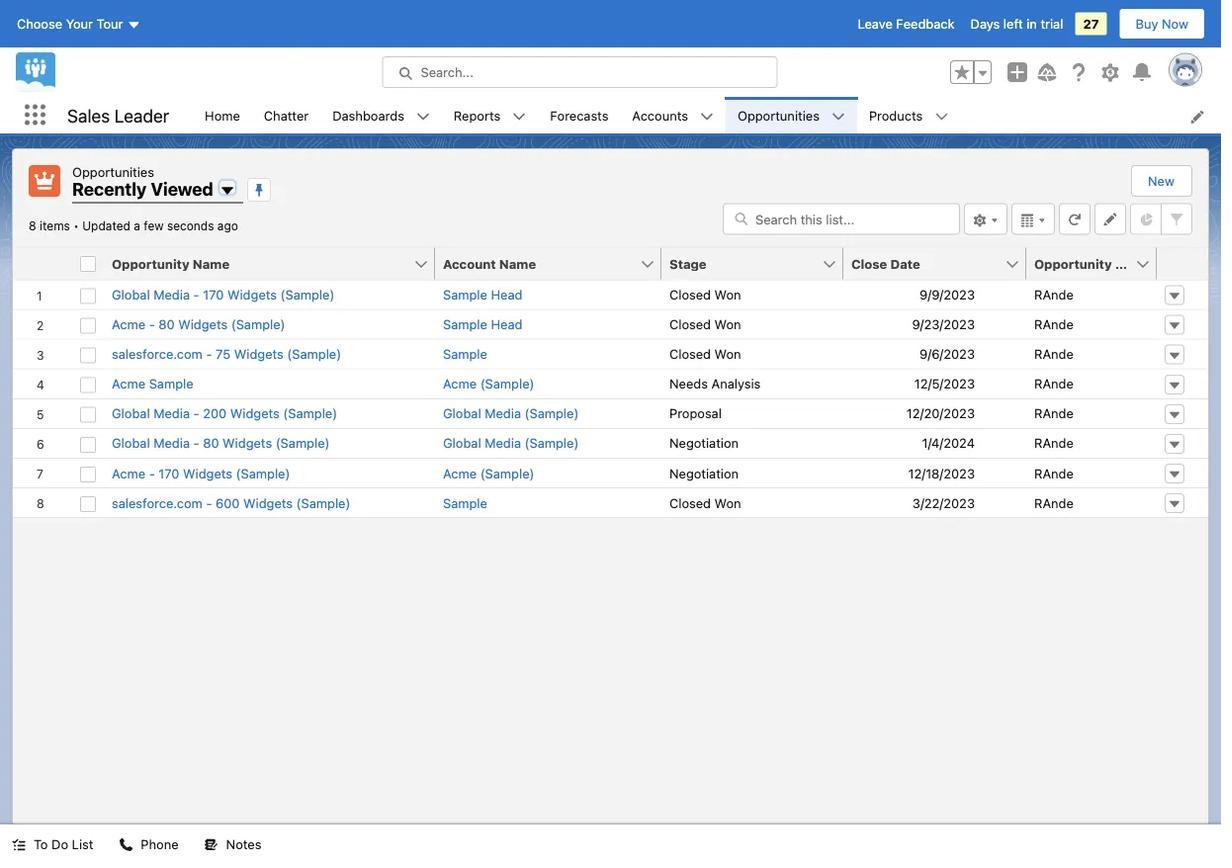 Task type: locate. For each thing, give the bounding box(es) containing it.
text default image left notes
[[204, 838, 218, 852]]

salesforce.com down the acme - 170 widgets (sample) link
[[112, 495, 203, 510]]

salesforce.com - 600 widgets (sample)
[[112, 495, 351, 510]]

home link
[[193, 97, 252, 134]]

0 horizontal spatial name
[[193, 256, 230, 271]]

widgets down global media - 80 widgets (sample) link
[[183, 466, 233, 481]]

text default image left products link
[[832, 110, 846, 123]]

rande for 12/20/2023
[[1035, 406, 1074, 421]]

0 vertical spatial global media (sample)
[[443, 406, 579, 421]]

1 vertical spatial 80
[[203, 436, 219, 451]]

products list item
[[858, 97, 961, 134]]

0 vertical spatial 170
[[203, 287, 224, 302]]

opportunity owner alias element
[[1027, 248, 1192, 280]]

- left 75
[[206, 347, 212, 362]]

widgets
[[228, 287, 277, 302], [178, 317, 228, 332], [234, 347, 284, 362], [230, 406, 280, 421], [223, 436, 272, 451], [183, 466, 233, 481], [243, 495, 293, 510]]

2 global media (sample) from the top
[[443, 436, 579, 451]]

list
[[193, 97, 1222, 134]]

opportunity for opportunity name
[[112, 256, 190, 271]]

0 vertical spatial acme (sample)
[[443, 376, 535, 391]]

text default image down search...
[[416, 110, 430, 123]]

needs
[[670, 376, 708, 391]]

1 vertical spatial negotiation
[[670, 466, 739, 481]]

6 rande from the top
[[1035, 436, 1074, 451]]

home
[[205, 108, 240, 122]]

salesforce.com - 75 widgets (sample)
[[112, 347, 341, 362]]

1 acme (sample) from the top
[[443, 376, 535, 391]]

2 opportunity from the left
[[1035, 256, 1112, 271]]

global
[[112, 287, 150, 302], [112, 406, 150, 421], [443, 406, 481, 421], [112, 436, 150, 451], [443, 436, 481, 451]]

text default image right the accounts
[[700, 110, 714, 123]]

80 down "200"
[[203, 436, 219, 451]]

name up global media - 170 widgets (sample)
[[193, 256, 230, 271]]

2 closed from the top
[[670, 317, 711, 332]]

opportunity down "few" at the left of the page
[[112, 256, 190, 271]]

negotiation for global media (sample)
[[670, 436, 739, 451]]

None search field
[[723, 203, 961, 235]]

search... button
[[382, 56, 778, 88]]

acme (sample) link for negotiation
[[443, 464, 535, 483]]

name for opportunity name
[[193, 256, 230, 271]]

text default image
[[416, 110, 430, 123], [832, 110, 846, 123], [119, 838, 133, 852], [204, 838, 218, 852]]

170 down global media - 80 widgets (sample) link
[[159, 466, 180, 481]]

updated
[[82, 219, 131, 233]]

1 horizontal spatial 80
[[203, 436, 219, 451]]

4 rande from the top
[[1035, 376, 1074, 391]]

products link
[[858, 97, 935, 134]]

cell inside recently viewed "grid"
[[72, 248, 104, 280]]

2 global media (sample) link from the top
[[443, 434, 579, 453]]

rande for 12/18/2023
[[1035, 466, 1074, 481]]

Search Recently Viewed list view. search field
[[723, 203, 961, 235]]

170 up acme - 80 widgets (sample)
[[203, 287, 224, 302]]

name
[[193, 256, 230, 271], [499, 256, 536, 271]]

leave feedback link
[[858, 16, 955, 31]]

global media - 80 widgets (sample) link
[[112, 434, 330, 453]]

2 closed won from the top
[[670, 317, 742, 332]]

3 won from the top
[[715, 347, 742, 362]]

200
[[203, 406, 227, 421]]

sample link for salesforce.com - 600 widgets (sample)
[[443, 493, 488, 513]]

3 closed won from the top
[[670, 347, 742, 362]]

600
[[216, 495, 240, 510]]

1 sample head from the top
[[443, 287, 523, 302]]

4 closed from the top
[[670, 495, 711, 510]]

3 rande from the top
[[1035, 347, 1074, 362]]

1 sample head link from the top
[[443, 285, 523, 304]]

global media - 170 widgets (sample) link
[[112, 285, 335, 304]]

8
[[29, 219, 36, 233]]

acme for negotiation
[[112, 466, 146, 481]]

0 horizontal spatial opportunity
[[112, 256, 190, 271]]

1 horizontal spatial opportunities
[[738, 108, 820, 122]]

seconds
[[167, 219, 214, 233]]

viewed
[[151, 179, 213, 200]]

widgets right 75
[[234, 347, 284, 362]]

won for 9/9/2023
[[715, 287, 742, 302]]

4 closed won from the top
[[670, 495, 742, 510]]

action element
[[1157, 248, 1209, 280]]

sample head link for global media - 170 widgets (sample)
[[443, 285, 523, 304]]

- up acme - 170 widgets (sample)
[[193, 436, 199, 451]]

rande for 1/4/2024
[[1035, 436, 1074, 451]]

salesforce.com - 75 widgets (sample) link
[[112, 345, 341, 364]]

2 sample head link from the top
[[443, 315, 523, 334]]

-
[[193, 287, 199, 302], [149, 317, 155, 332], [206, 347, 212, 362], [193, 406, 199, 421], [193, 436, 199, 451], [149, 466, 155, 481], [206, 495, 212, 510]]

text default image right products
[[935, 110, 949, 123]]

closed won for 9/23/2023
[[670, 317, 742, 332]]

acme - 170 widgets (sample)
[[112, 466, 290, 481]]

opportunities link
[[726, 97, 832, 134]]

negotiation for acme (sample)
[[670, 466, 739, 481]]

do
[[52, 837, 68, 852]]

1 vertical spatial sample head
[[443, 317, 523, 332]]

close date element
[[844, 248, 1039, 280]]

1 vertical spatial head
[[491, 317, 523, 332]]

acme sample link
[[112, 374, 194, 394]]

1 horizontal spatial 170
[[203, 287, 224, 302]]

sample head
[[443, 287, 523, 302], [443, 317, 523, 332]]

80
[[159, 317, 175, 332], [203, 436, 219, 451]]

1 opportunity from the left
[[112, 256, 190, 271]]

analysis
[[712, 376, 761, 391]]

text default image
[[513, 110, 526, 123], [700, 110, 714, 123], [935, 110, 949, 123], [12, 838, 26, 852]]

choose your tour button
[[16, 8, 142, 40]]

closed for 9/23/2023
[[670, 317, 711, 332]]

left
[[1004, 16, 1024, 31]]

1 acme (sample) link from the top
[[443, 374, 535, 394]]

stage element
[[662, 248, 856, 280]]

3 closed from the top
[[670, 347, 711, 362]]

9/23/2023
[[913, 317, 975, 332]]

group
[[951, 60, 992, 84]]

global media (sample)
[[443, 406, 579, 421], [443, 436, 579, 451]]

text default image for products
[[935, 110, 949, 123]]

salesforce.com up acme sample
[[112, 347, 203, 362]]

acme
[[112, 317, 146, 332], [112, 376, 146, 391], [443, 376, 477, 391], [112, 466, 146, 481], [443, 466, 477, 481]]

0 vertical spatial acme (sample) link
[[443, 374, 535, 394]]

0 horizontal spatial 170
[[159, 466, 180, 481]]

2 head from the top
[[491, 317, 523, 332]]

phone button
[[107, 825, 191, 865]]

4 won from the top
[[715, 495, 742, 510]]

text default image left the phone
[[119, 838, 133, 852]]

0 vertical spatial 80
[[159, 317, 175, 332]]

0 horizontal spatial opportunities
[[72, 164, 154, 179]]

text default image inside the to do list button
[[12, 838, 26, 852]]

1 horizontal spatial opportunity
[[1035, 256, 1112, 271]]

1 won from the top
[[715, 287, 742, 302]]

reports list item
[[442, 97, 538, 134]]

closed
[[670, 287, 711, 302], [670, 317, 711, 332], [670, 347, 711, 362], [670, 495, 711, 510]]

2 salesforce.com from the top
[[112, 495, 203, 510]]

acme for closed won
[[112, 317, 146, 332]]

0 vertical spatial opportunities
[[738, 108, 820, 122]]

sample
[[443, 287, 488, 302], [443, 317, 488, 332], [443, 347, 488, 362], [149, 376, 194, 391], [443, 495, 488, 510]]

2 sample link from the top
[[443, 493, 488, 513]]

1 sample link from the top
[[443, 345, 488, 364]]

2 negotiation from the top
[[670, 466, 739, 481]]

80 down opportunity name
[[159, 317, 175, 332]]

text default image inside accounts list item
[[700, 110, 714, 123]]

negotiation
[[670, 436, 739, 451], [670, 466, 739, 481]]

1 horizontal spatial name
[[499, 256, 536, 271]]

global for 200
[[112, 406, 150, 421]]

rande for 9/9/2023
[[1035, 287, 1074, 302]]

dashboards list item
[[321, 97, 442, 134]]

1 head from the top
[[491, 287, 523, 302]]

1 vertical spatial salesforce.com
[[112, 495, 203, 510]]

text default image inside reports 'list item'
[[513, 110, 526, 123]]

opportunity
[[112, 256, 190, 271], [1035, 256, 1112, 271]]

salesforce.com for salesforce.com - 75 widgets (sample)
[[112, 347, 203, 362]]

list containing home
[[193, 97, 1222, 134]]

text default image inside the products list item
[[935, 110, 949, 123]]

2 acme (sample) link from the top
[[443, 464, 535, 483]]

2 rande from the top
[[1035, 317, 1074, 332]]

text default image inside phone button
[[119, 838, 133, 852]]

now
[[1162, 16, 1189, 31]]

account name button
[[435, 248, 640, 279]]

1 vertical spatial sample head link
[[443, 315, 523, 334]]

(sample)
[[281, 287, 335, 302], [231, 317, 285, 332], [287, 347, 341, 362], [480, 376, 535, 391], [283, 406, 337, 421], [525, 406, 579, 421], [276, 436, 330, 451], [525, 436, 579, 451], [236, 466, 290, 481], [480, 466, 535, 481], [296, 495, 351, 510]]

acme - 170 widgets (sample) link
[[112, 464, 290, 483]]

choose
[[17, 16, 62, 31]]

1 closed from the top
[[670, 287, 711, 302]]

0 vertical spatial head
[[491, 287, 523, 302]]

1 name from the left
[[193, 256, 230, 271]]

0 vertical spatial sample head
[[443, 287, 523, 302]]

1 salesforce.com from the top
[[112, 347, 203, 362]]

closed for 9/6/2023
[[670, 347, 711, 362]]

2 won from the top
[[715, 317, 742, 332]]

rande for 9/6/2023
[[1035, 347, 1074, 362]]

opportunities
[[738, 108, 820, 122], [72, 164, 154, 179]]

in
[[1027, 16, 1038, 31]]

accounts list item
[[621, 97, 726, 134]]

0 horizontal spatial 80
[[159, 317, 175, 332]]

1 vertical spatial 170
[[159, 466, 180, 481]]

acme sample
[[112, 376, 194, 391]]

opportunity left owner
[[1035, 256, 1112, 271]]

closed won
[[670, 287, 742, 302], [670, 317, 742, 332], [670, 347, 742, 362], [670, 495, 742, 510]]

global media (sample) for global media - 200 widgets (sample)
[[443, 406, 579, 421]]

7 rande from the top
[[1035, 466, 1074, 481]]

notes button
[[193, 825, 273, 865]]

2 name from the left
[[499, 256, 536, 271]]

acme (sample) link
[[443, 374, 535, 394], [443, 464, 535, 483]]

chatter link
[[252, 97, 321, 134]]

text default image left to
[[12, 838, 26, 852]]

2 sample head from the top
[[443, 317, 523, 332]]

acme (sample) for needs analysis
[[443, 376, 535, 391]]

global media (sample) link
[[443, 404, 579, 423], [443, 434, 579, 453]]

1 global media (sample) from the top
[[443, 406, 579, 421]]

won for 9/23/2023
[[715, 317, 742, 332]]

cell
[[72, 248, 104, 280]]

close date button
[[844, 248, 1005, 279]]

opportunity owner alias button
[[1027, 248, 1192, 279]]

closed won for 3/22/2023
[[670, 495, 742, 510]]

1 vertical spatial acme (sample) link
[[443, 464, 535, 483]]

8 rande from the top
[[1035, 495, 1074, 510]]

action image
[[1157, 248, 1209, 279]]

1 global media (sample) link from the top
[[443, 404, 579, 423]]

0 vertical spatial sample link
[[443, 345, 488, 364]]

5 rande from the top
[[1035, 406, 1074, 421]]

ago
[[217, 219, 238, 233]]

forecasts
[[550, 108, 609, 122]]

text default image inside "notes" button
[[204, 838, 218, 852]]

closed won for 9/6/2023
[[670, 347, 742, 362]]

170
[[203, 287, 224, 302], [159, 466, 180, 481]]

text default image for reports
[[513, 110, 526, 123]]

opportunities inside list item
[[738, 108, 820, 122]]

1 vertical spatial sample link
[[443, 493, 488, 513]]

name right account
[[499, 256, 536, 271]]

1 negotiation from the top
[[670, 436, 739, 451]]

0 vertical spatial global media (sample) link
[[443, 404, 579, 423]]

none search field inside recently viewed|opportunities|list view element
[[723, 203, 961, 235]]

text default image right reports
[[513, 110, 526, 123]]

head for acme - 80 widgets (sample)
[[491, 317, 523, 332]]

1 closed won from the top
[[670, 287, 742, 302]]

buy now button
[[1119, 8, 1206, 40]]

1 rande from the top
[[1035, 287, 1074, 302]]

recently viewed status
[[29, 219, 82, 233]]

global media (sample) link for global media - 200 widgets (sample)
[[443, 404, 579, 423]]

1 vertical spatial global media (sample) link
[[443, 434, 579, 453]]

1 vertical spatial acme (sample)
[[443, 466, 535, 481]]

0 vertical spatial sample head link
[[443, 285, 523, 304]]

1 vertical spatial global media (sample)
[[443, 436, 579, 451]]

media
[[154, 287, 190, 302], [154, 406, 190, 421], [485, 406, 521, 421], [154, 436, 190, 451], [485, 436, 521, 451]]

0 vertical spatial negotiation
[[670, 436, 739, 451]]

2 acme (sample) from the top
[[443, 466, 535, 481]]

0 vertical spatial salesforce.com
[[112, 347, 203, 362]]



Task type: describe. For each thing, give the bounding box(es) containing it.
accounts
[[633, 108, 688, 122]]

recently viewed grid
[[13, 248, 1209, 518]]

closed for 3/22/2023
[[670, 495, 711, 510]]

opportunity name
[[112, 256, 230, 271]]

- up acme - 80 widgets (sample)
[[193, 287, 199, 302]]

1 vertical spatial opportunities
[[72, 164, 154, 179]]

items
[[40, 219, 70, 233]]

rande for 3/22/2023
[[1035, 495, 1074, 510]]

acme - 80 widgets (sample)
[[112, 317, 285, 332]]

dashboards
[[333, 108, 404, 122]]

1/4/2024
[[922, 436, 975, 451]]

opportunities list item
[[726, 97, 858, 134]]

feedback
[[897, 16, 955, 31]]

item number image
[[13, 248, 72, 279]]

- down global media - 80 widgets (sample) link
[[149, 466, 155, 481]]

name for account name
[[499, 256, 536, 271]]

sample head for acme - 80 widgets (sample)
[[443, 317, 523, 332]]

to
[[34, 837, 48, 852]]

new button
[[1133, 166, 1191, 196]]

text default image inside opportunities list item
[[832, 110, 846, 123]]

phone
[[141, 837, 179, 852]]

widgets down global media - 200 widgets (sample) link
[[223, 436, 272, 451]]

acme - 80 widgets (sample) link
[[112, 315, 285, 334]]

global media (sample) for global media - 80 widgets (sample)
[[443, 436, 579, 451]]

widgets right 600
[[243, 495, 293, 510]]

27
[[1084, 16, 1100, 31]]

days
[[971, 16, 1000, 31]]

12/20/2023
[[907, 406, 975, 421]]

75
[[216, 347, 231, 362]]

few
[[144, 219, 164, 233]]

owner
[[1116, 256, 1158, 271]]

products
[[869, 108, 923, 122]]

global for 80
[[112, 436, 150, 451]]

alias
[[1161, 256, 1192, 271]]

closed for 9/9/2023
[[670, 287, 711, 302]]

salesforce.com - 600 widgets (sample) link
[[112, 493, 351, 513]]

text default image inside dashboards list item
[[416, 110, 430, 123]]

global media - 200 widgets (sample)
[[112, 406, 337, 421]]

tour
[[97, 16, 123, 31]]

to do list
[[34, 837, 93, 852]]

170 inside the acme - 170 widgets (sample) link
[[159, 466, 180, 481]]

acme for needs analysis
[[112, 376, 146, 391]]

a
[[134, 219, 140, 233]]

widgets right "200"
[[230, 406, 280, 421]]

- left 600
[[206, 495, 212, 510]]

new
[[1149, 174, 1175, 188]]

recently
[[72, 179, 147, 200]]

sample head for global media - 170 widgets (sample)
[[443, 287, 523, 302]]

leader
[[115, 105, 169, 126]]

chatter
[[264, 108, 309, 122]]

global media - 170 widgets (sample)
[[112, 287, 335, 302]]

your
[[66, 16, 93, 31]]

sample link for salesforce.com - 75 widgets (sample)
[[443, 345, 488, 364]]

sales
[[67, 105, 110, 126]]

global for 170
[[112, 287, 150, 302]]

days left in trial
[[971, 16, 1064, 31]]

forecasts link
[[538, 97, 621, 134]]

won for 9/6/2023
[[715, 347, 742, 362]]

opportunity owner alias
[[1035, 256, 1192, 271]]

global media - 80 widgets (sample)
[[112, 436, 330, 451]]

12/5/2023
[[915, 376, 975, 391]]

- left "200"
[[193, 406, 199, 421]]

close
[[852, 256, 888, 271]]

rande for 12/5/2023
[[1035, 376, 1074, 391]]

reports link
[[442, 97, 513, 134]]

salesforce.com for salesforce.com - 600 widgets (sample)
[[112, 495, 203, 510]]

acme (sample) for negotiation
[[443, 466, 535, 481]]

trial
[[1041, 16, 1064, 31]]

close date
[[852, 256, 921, 271]]

sample head link for acme - 80 widgets (sample)
[[443, 315, 523, 334]]

choose your tour
[[17, 16, 123, 31]]

recently viewed|opportunities|list view element
[[12, 148, 1210, 825]]

head for global media - 170 widgets (sample)
[[491, 287, 523, 302]]

reports
[[454, 108, 501, 122]]

item number element
[[13, 248, 72, 280]]

recently viewed
[[72, 179, 213, 200]]

text default image for accounts
[[700, 110, 714, 123]]

media for 170
[[154, 287, 190, 302]]

- up acme sample
[[149, 317, 155, 332]]

170 inside global media - 170 widgets (sample) link
[[203, 287, 224, 302]]

widgets down global media - 170 widgets (sample) link
[[178, 317, 228, 332]]

media for 200
[[154, 406, 190, 421]]

account
[[443, 256, 496, 271]]

closed won for 9/9/2023
[[670, 287, 742, 302]]

stage button
[[662, 248, 822, 279]]

3/22/2023
[[913, 495, 975, 510]]

notes
[[226, 837, 262, 852]]

acme (sample) link for needs analysis
[[443, 374, 535, 394]]

accounts link
[[621, 97, 700, 134]]

stage
[[670, 256, 707, 271]]

search...
[[421, 65, 474, 80]]

to do list button
[[0, 825, 105, 865]]

widgets down opportunity name button
[[228, 287, 277, 302]]

account name element
[[435, 248, 674, 280]]

needs analysis
[[670, 376, 761, 391]]

sales leader
[[67, 105, 169, 126]]

12/18/2023
[[909, 466, 975, 481]]

won for 3/22/2023
[[715, 495, 742, 510]]

8 items • updated a few seconds ago
[[29, 219, 238, 233]]

•
[[73, 219, 79, 233]]

leave feedback
[[858, 16, 955, 31]]

buy now
[[1136, 16, 1189, 31]]

date
[[891, 256, 921, 271]]

9/6/2023
[[920, 347, 975, 362]]

global media (sample) link for global media - 80 widgets (sample)
[[443, 434, 579, 453]]

global media - 200 widgets (sample) link
[[112, 404, 337, 423]]

media for 80
[[154, 436, 190, 451]]

opportunity name element
[[104, 248, 447, 280]]

account name
[[443, 256, 536, 271]]

opportunity for opportunity owner alias
[[1035, 256, 1112, 271]]

proposal
[[670, 406, 722, 421]]

buy
[[1136, 16, 1159, 31]]

list
[[72, 837, 93, 852]]

9/9/2023
[[920, 287, 975, 302]]

rande for 9/23/2023
[[1035, 317, 1074, 332]]



Task type: vqa. For each thing, say whether or not it's contained in the screenshot.
Sample — Ruby Anderson created this note. September 28, 2023 at 2:41 PM
no



